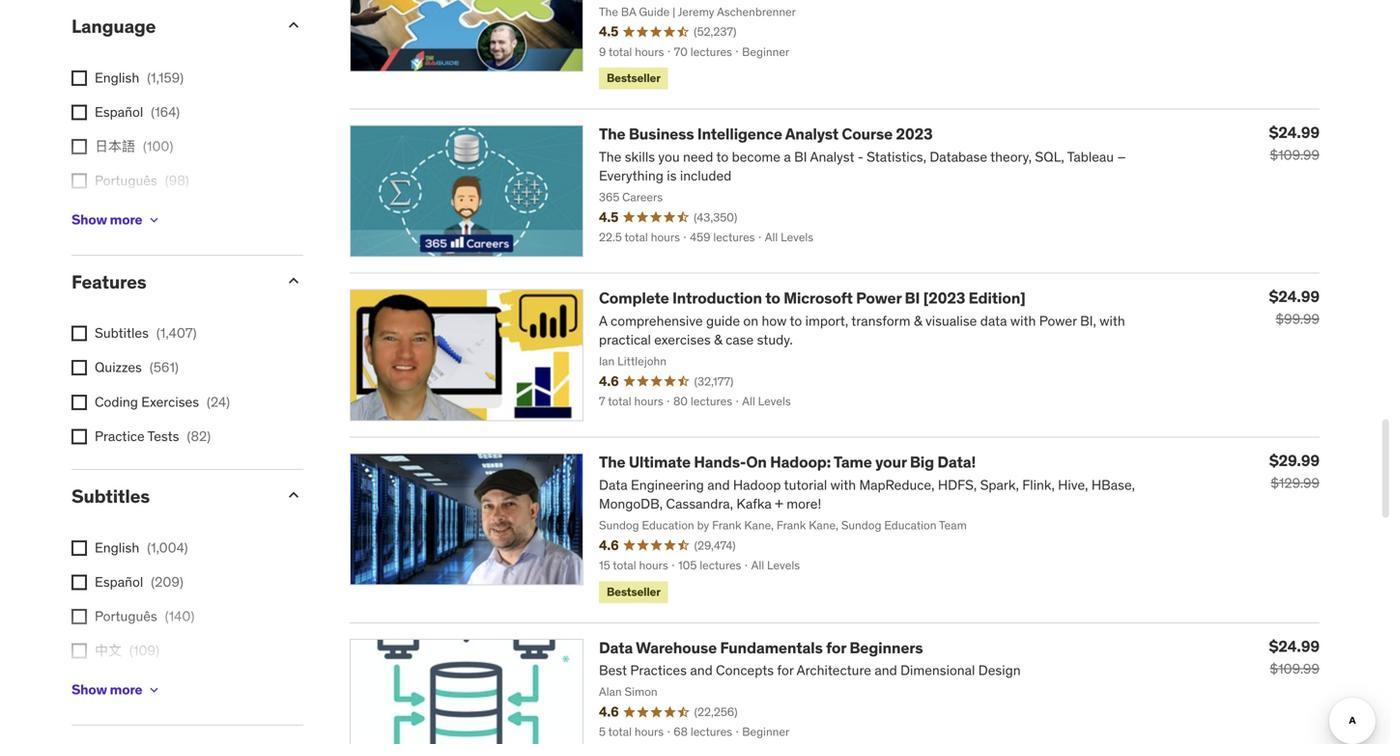 Task type: describe. For each thing, give the bounding box(es) containing it.
(1,407)
[[156, 325, 197, 342]]

small image
[[284, 486, 303, 505]]

中文 for 中文
[[95, 206, 122, 224]]

warehouse
[[636, 638, 717, 658]]

power
[[856, 289, 902, 308]]

quizzes (561)
[[95, 359, 179, 377]]

português (140)
[[95, 608, 195, 626]]

the business intelligence analyst course 2023
[[599, 124, 933, 144]]

subtitles for subtitles
[[71, 485, 150, 508]]

business
[[629, 124, 694, 144]]

xsmall image for español (164)
[[71, 105, 87, 120]]

xsmall image for coding exercises (24)
[[71, 395, 87, 410]]

quizzes
[[95, 359, 142, 377]]

subtitles (1,407)
[[95, 325, 197, 342]]

analyst
[[785, 124, 839, 144]]

(561)
[[150, 359, 179, 377]]

(209)
[[151, 574, 183, 591]]

xsmall image for 日本語 (100)
[[71, 139, 87, 155]]

xsmall image for português (140)
[[71, 610, 87, 625]]

español for subtitles
[[95, 574, 143, 591]]

show for language
[[71, 211, 107, 228]]

language button
[[71, 15, 269, 38]]

$24.99 $109.99 for the business intelligence analyst course 2023
[[1269, 123, 1320, 164]]

2023
[[896, 124, 933, 144]]

small image for features
[[284, 271, 303, 291]]

coding
[[95, 394, 138, 411]]

xsmall image for english (1,004)
[[71, 541, 87, 556]]

english (1,004)
[[95, 539, 188, 557]]

hadoop:
[[770, 453, 831, 473]]

(100)
[[143, 138, 173, 155]]

show more for subtitles
[[71, 682, 142, 699]]

data warehouse fundamentals for beginners
[[599, 638, 923, 658]]

practice tests (82)
[[95, 428, 211, 445]]

microsoft
[[784, 289, 853, 308]]

xsmall image down the português (98) at the left top of the page
[[146, 212, 162, 228]]

中文 for 中文 (109)
[[95, 643, 122, 660]]

日本語 for 日本語
[[95, 677, 135, 694]]

complete introduction to microsoft power bi [2023 edition]
[[599, 289, 1026, 308]]

português (98)
[[95, 172, 189, 189]]

show more button for language
[[71, 201, 162, 239]]

coding exercises (24)
[[95, 394, 230, 411]]

中文 (109)
[[95, 643, 159, 660]]

xsmall image for subtitles (1,407)
[[71, 326, 87, 342]]

fundamentals
[[720, 638, 823, 658]]

course
[[842, 124, 893, 144]]

on
[[746, 453, 767, 473]]

(82)
[[187, 428, 211, 445]]

english for subtitles
[[95, 539, 139, 557]]

language
[[71, 15, 156, 38]]

english for language
[[95, 69, 139, 86]]

日本語 (100)
[[95, 138, 173, 155]]

english (1,159)
[[95, 69, 184, 86]]

(24)
[[207, 394, 230, 411]]

español (164)
[[95, 103, 180, 121]]

(140)
[[165, 608, 195, 626]]

more for language
[[110, 211, 142, 228]]

$29.99 $129.99
[[1269, 451, 1320, 492]]

to
[[765, 289, 780, 308]]



Task type: locate. For each thing, give the bounding box(es) containing it.
xsmall image
[[71, 70, 87, 86], [71, 139, 87, 155], [71, 326, 87, 342], [71, 429, 87, 445], [71, 541, 87, 556], [71, 644, 87, 659]]

2 中文 from the top
[[95, 643, 122, 660]]

español down english (1,004)
[[95, 574, 143, 591]]

the left business at the top left of the page
[[599, 124, 626, 144]]

2 español from the top
[[95, 574, 143, 591]]

$24.99
[[1269, 123, 1320, 143], [1269, 287, 1320, 307], [1269, 637, 1320, 657]]

$24.99 $99.99
[[1269, 287, 1320, 328]]

0 vertical spatial español
[[95, 103, 143, 121]]

português down 日本語 (100)
[[95, 172, 157, 189]]

show up features
[[71, 211, 107, 228]]

show
[[71, 211, 107, 228], [71, 682, 107, 699]]

1 xsmall image from the top
[[71, 70, 87, 86]]

show down '中文 (109)'
[[71, 682, 107, 699]]

show more
[[71, 211, 142, 228], [71, 682, 142, 699]]

6 xsmall image from the top
[[71, 644, 87, 659]]

show more button
[[71, 201, 162, 239], [71, 671, 162, 710]]

0 vertical spatial english
[[95, 69, 139, 86]]

xsmall image for português (98)
[[71, 174, 87, 189]]

(1,159)
[[147, 69, 184, 86]]

(164)
[[151, 103, 180, 121]]

big
[[910, 453, 934, 473]]

中文 down the português (98) at the left top of the page
[[95, 206, 122, 224]]

0 vertical spatial the
[[599, 124, 626, 144]]

2 show from the top
[[71, 682, 107, 699]]

xsmall image for practice tests (82)
[[71, 429, 87, 445]]

2 small image from the top
[[284, 271, 303, 291]]

日本語 down '中文 (109)'
[[95, 677, 135, 694]]

small image
[[284, 15, 303, 35], [284, 271, 303, 291]]

$109.99 for data warehouse fundamentals for beginners
[[1270, 661, 1320, 678]]

1 vertical spatial more
[[110, 682, 142, 699]]

more down the português (98) at the left top of the page
[[110, 211, 142, 228]]

subtitles button
[[71, 485, 269, 508]]

the
[[599, 124, 626, 144], [599, 453, 626, 473]]

[2023
[[923, 289, 965, 308]]

1 show more from the top
[[71, 211, 142, 228]]

1 $109.99 from the top
[[1270, 147, 1320, 164]]

show more down the português (98) at the left top of the page
[[71, 211, 142, 228]]

data
[[599, 638, 633, 658]]

1 vertical spatial the
[[599, 453, 626, 473]]

xsmall image for español (209)
[[71, 575, 87, 591]]

1 vertical spatial show more
[[71, 682, 142, 699]]

1 $24.99 from the top
[[1269, 123, 1320, 143]]

english
[[95, 69, 139, 86], [95, 539, 139, 557]]

your
[[875, 453, 907, 473]]

the ultimate hands-on hadoop: tame your big data! link
[[599, 453, 976, 473]]

1 english from the top
[[95, 69, 139, 86]]

data!
[[938, 453, 976, 473]]

1 vertical spatial 中文
[[95, 643, 122, 660]]

5 xsmall image from the top
[[71, 541, 87, 556]]

$109.99 for the business intelligence analyst course 2023
[[1270, 147, 1320, 164]]

xsmall image left 日本語 (100)
[[71, 139, 87, 155]]

1 español from the top
[[95, 103, 143, 121]]

中文 left (109) at the bottom
[[95, 643, 122, 660]]

complete
[[599, 289, 669, 308]]

0 vertical spatial subtitles
[[95, 325, 149, 342]]

hands-
[[694, 453, 746, 473]]

2 more from the top
[[110, 682, 142, 699]]

subtitles up english (1,004)
[[71, 485, 150, 508]]

xsmall image left english (1,004)
[[71, 541, 87, 556]]

2 the from the top
[[599, 453, 626, 473]]

show for subtitles
[[71, 682, 107, 699]]

xsmall image left '中文 (109)'
[[71, 644, 87, 659]]

español
[[95, 103, 143, 121], [95, 574, 143, 591]]

xsmall image left practice
[[71, 429, 87, 445]]

1 vertical spatial show
[[71, 682, 107, 699]]

$29.99
[[1269, 451, 1320, 471]]

xsmall image
[[71, 105, 87, 120], [71, 174, 87, 189], [146, 212, 162, 228], [71, 361, 87, 376], [71, 395, 87, 410], [71, 575, 87, 591], [71, 610, 87, 625], [146, 683, 162, 698]]

show more down '中文 (109)'
[[71, 682, 142, 699]]

introduction
[[672, 289, 762, 308]]

more
[[110, 211, 142, 228], [110, 682, 142, 699]]

1 the from the top
[[599, 124, 626, 144]]

1 português from the top
[[95, 172, 157, 189]]

2 $109.99 from the top
[[1270, 661, 1320, 678]]

español for language
[[95, 103, 143, 121]]

$109.99
[[1270, 147, 1320, 164], [1270, 661, 1320, 678]]

1 vertical spatial español
[[95, 574, 143, 591]]

2 xsmall image from the top
[[71, 139, 87, 155]]

1 日本語 from the top
[[95, 138, 135, 155]]

0 vertical spatial show more button
[[71, 201, 162, 239]]

complete introduction to microsoft power bi [2023 edition] link
[[599, 289, 1026, 308]]

the for the business intelligence analyst course 2023
[[599, 124, 626, 144]]

português for português (140)
[[95, 608, 157, 626]]

xsmall image left português (140)
[[71, 610, 87, 625]]

0 vertical spatial small image
[[284, 15, 303, 35]]

$99.99
[[1276, 311, 1320, 328]]

tame
[[834, 453, 872, 473]]

subtitles
[[95, 325, 149, 342], [71, 485, 150, 508]]

more down '中文 (109)'
[[110, 682, 142, 699]]

1 vertical spatial 日本語
[[95, 677, 135, 694]]

1 vertical spatial show more button
[[71, 671, 162, 710]]

$24.99 $109.99 for data warehouse fundamentals for beginners
[[1269, 637, 1320, 678]]

exercises
[[141, 394, 199, 411]]

(98)
[[165, 172, 189, 189]]

beginners
[[850, 638, 923, 658]]

2 $24.99 from the top
[[1269, 287, 1320, 307]]

日本語 down español (164)
[[95, 138, 135, 155]]

$24.99 $109.99
[[1269, 123, 1320, 164], [1269, 637, 1320, 678]]

for
[[826, 638, 846, 658]]

português for português (98)
[[95, 172, 157, 189]]

$129.99
[[1271, 475, 1320, 492]]

xsmall image left the english (1,159)
[[71, 70, 87, 86]]

2 show more from the top
[[71, 682, 142, 699]]

xsmall image for quizzes (561)
[[71, 361, 87, 376]]

xsmall image left quizzes
[[71, 361, 87, 376]]

3 $24.99 from the top
[[1269, 637, 1320, 657]]

1 中文 from the top
[[95, 206, 122, 224]]

features button
[[71, 270, 269, 294]]

1 more from the top
[[110, 211, 142, 228]]

xsmall image left coding
[[71, 395, 87, 410]]

2 日本語 from the top
[[95, 677, 135, 694]]

1 vertical spatial $24.99 $109.99
[[1269, 637, 1320, 678]]

edition]
[[969, 289, 1026, 308]]

1 vertical spatial small image
[[284, 271, 303, 291]]

0 vertical spatial more
[[110, 211, 142, 228]]

xsmall image for 中文 (109)
[[71, 644, 87, 659]]

日本語 for 日本語 (100)
[[95, 138, 135, 155]]

subtitles up quizzes
[[95, 325, 149, 342]]

$24.99 for bi
[[1269, 287, 1320, 307]]

2 vertical spatial $24.99
[[1269, 637, 1320, 657]]

中文
[[95, 206, 122, 224], [95, 643, 122, 660]]

bi
[[905, 289, 920, 308]]

1 vertical spatial english
[[95, 539, 139, 557]]

english up español (209)
[[95, 539, 139, 557]]

xsmall image down features
[[71, 326, 87, 342]]

español (209)
[[95, 574, 183, 591]]

1 vertical spatial português
[[95, 608, 157, 626]]

the left "ultimate"
[[599, 453, 626, 473]]

intelligence
[[697, 124, 782, 144]]

xsmall image left español (164)
[[71, 105, 87, 120]]

$24.99 for 2023
[[1269, 123, 1320, 143]]

xsmall image for english (1,159)
[[71, 70, 87, 86]]

3 xsmall image from the top
[[71, 326, 87, 342]]

0 vertical spatial 日本語
[[95, 138, 135, 155]]

0 vertical spatial $24.99 $109.99
[[1269, 123, 1320, 164]]

xsmall image down (109) at the bottom
[[146, 683, 162, 698]]

1 vertical spatial subtitles
[[71, 485, 150, 508]]

more for subtitles
[[110, 682, 142, 699]]

1 vertical spatial $109.99
[[1270, 661, 1320, 678]]

the ultimate hands-on hadoop: tame your big data!
[[599, 453, 976, 473]]

0 vertical spatial $109.99
[[1270, 147, 1320, 164]]

data warehouse fundamentals for beginners link
[[599, 638, 923, 658]]

0 vertical spatial show
[[71, 211, 107, 228]]

español up 日本語 (100)
[[95, 103, 143, 121]]

small image for language
[[284, 15, 303, 35]]

日本語
[[95, 138, 135, 155], [95, 677, 135, 694]]

show more button down the português (98) at the left top of the page
[[71, 201, 162, 239]]

1 show from the top
[[71, 211, 107, 228]]

2 português from the top
[[95, 608, 157, 626]]

4 xsmall image from the top
[[71, 429, 87, 445]]

1 small image from the top
[[284, 15, 303, 35]]

0 vertical spatial português
[[95, 172, 157, 189]]

ultimate
[[629, 453, 691, 473]]

português up '中文 (109)'
[[95, 608, 157, 626]]

subtitles for subtitles (1,407)
[[95, 325, 149, 342]]

2 english from the top
[[95, 539, 139, 557]]

2 $24.99 $109.99 from the top
[[1269, 637, 1320, 678]]

xsmall image left español (209)
[[71, 575, 87, 591]]

1 $24.99 $109.99 from the top
[[1269, 123, 1320, 164]]

2 show more button from the top
[[71, 671, 162, 710]]

english up español (164)
[[95, 69, 139, 86]]

tests
[[147, 428, 179, 445]]

show more button for subtitles
[[71, 671, 162, 710]]

1 vertical spatial $24.99
[[1269, 287, 1320, 307]]

features
[[71, 270, 146, 294]]

(1,004)
[[147, 539, 188, 557]]

show more button down '中文 (109)'
[[71, 671, 162, 710]]

show more for language
[[71, 211, 142, 228]]

1 show more button from the top
[[71, 201, 162, 239]]

0 vertical spatial show more
[[71, 211, 142, 228]]

the for the ultimate hands-on hadoop: tame your big data!
[[599, 453, 626, 473]]

0 vertical spatial $24.99
[[1269, 123, 1320, 143]]

practice
[[95, 428, 145, 445]]

0 vertical spatial 中文
[[95, 206, 122, 224]]

xsmall image left the português (98) at the left top of the page
[[71, 174, 87, 189]]

português
[[95, 172, 157, 189], [95, 608, 157, 626]]

(109)
[[129, 643, 159, 660]]

the business intelligence analyst course 2023 link
[[599, 124, 933, 144]]



Task type: vqa. For each thing, say whether or not it's contained in the screenshot.
Coding
yes



